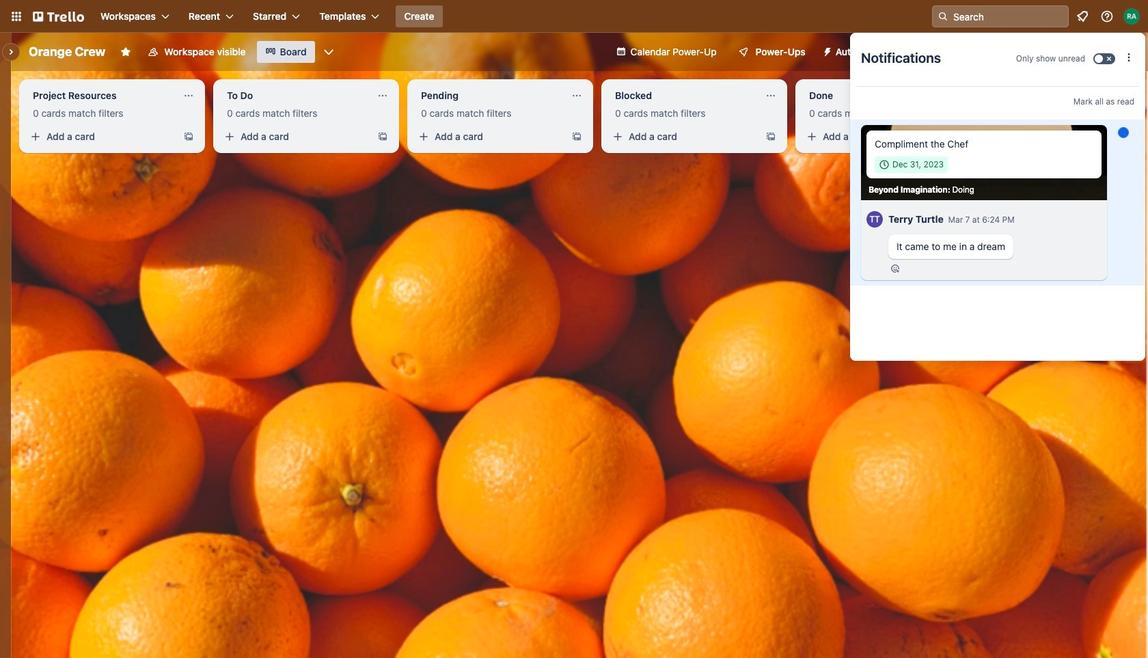 Task type: locate. For each thing, give the bounding box(es) containing it.
None text field
[[25, 85, 178, 107], [801, 85, 954, 107], [25, 85, 178, 107], [801, 85, 954, 107]]

0 horizontal spatial create from template… image
[[183, 131, 194, 142]]

0 horizontal spatial create from template… image
[[571, 131, 582, 142]]

create from template… image
[[571, 131, 582, 142], [960, 131, 970, 142]]

star or unstar board image
[[121, 46, 131, 57]]

ruby anderson (rubyanderson7) image
[[1039, 42, 1058, 62]]

1 create from template… image from the left
[[571, 131, 582, 142]]

None text field
[[219, 85, 372, 107], [413, 85, 566, 107], [607, 85, 760, 107], [219, 85, 372, 107], [413, 85, 566, 107], [607, 85, 760, 107]]

3 create from template… image from the left
[[765, 131, 776, 142]]

create from template… image
[[183, 131, 194, 142], [377, 131, 388, 142], [765, 131, 776, 142]]

1 horizontal spatial create from template… image
[[960, 131, 970, 142]]

2 horizontal spatial create from template… image
[[765, 131, 776, 142]]

1 horizontal spatial create from template… image
[[377, 131, 388, 142]]

show menu image
[[1123, 45, 1137, 59]]

Board name text field
[[22, 41, 112, 63]]

back to home image
[[33, 5, 84, 27]]

0 notifications image
[[1074, 8, 1091, 25]]



Task type: vqa. For each thing, say whether or not it's contained in the screenshot.
Terry Turtle (terryturtle) icon
yes



Task type: describe. For each thing, give the bounding box(es) containing it.
customize views image
[[322, 45, 335, 59]]

terry turtle (terryturtle) image
[[867, 209, 883, 230]]

2 create from template… image from the left
[[960, 131, 970, 142]]

search image
[[938, 11, 949, 22]]

2 create from template… image from the left
[[377, 131, 388, 142]]

Search field
[[949, 7, 1068, 26]]

sm image
[[816, 41, 836, 60]]

open information menu image
[[1100, 10, 1114, 23]]

1 create from template… image from the left
[[183, 131, 194, 142]]

ruby anderson (rubyanderson7) image
[[1124, 8, 1140, 25]]

primary element
[[0, 0, 1148, 33]]



